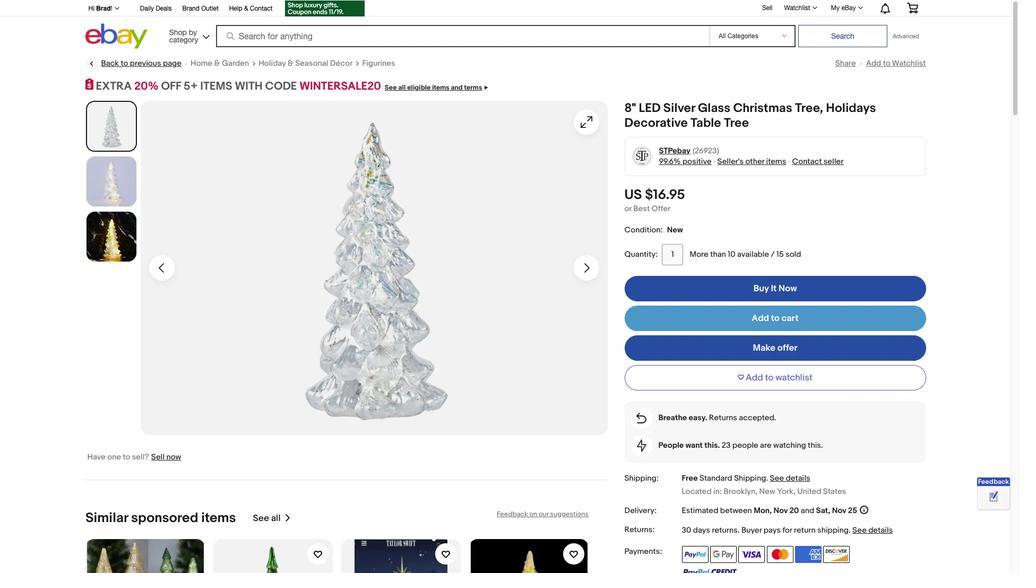 Task type: locate. For each thing, give the bounding box(es) containing it.
add inside button
[[746, 373, 763, 383]]

add left cart
[[752, 313, 769, 324]]

0 vertical spatial feedback
[[978, 478, 1010, 486]]

. up located in: brooklyn, new york, united states
[[766, 473, 768, 483]]

more
[[690, 249, 709, 259]]

0 vertical spatial add
[[866, 58, 882, 68]]

help & contact
[[229, 5, 273, 12]]

0 vertical spatial watchlist
[[785, 4, 811, 12]]

it
[[771, 283, 777, 294]]

1 horizontal spatial see details link
[[853, 526, 893, 536]]

with details__icon image for people
[[637, 439, 646, 452]]

1 horizontal spatial all
[[398, 83, 406, 92]]

with details__icon image
[[637, 413, 647, 423], [637, 439, 646, 452]]

0 horizontal spatial sell
[[151, 452, 165, 462]]

watchlist right sell link
[[785, 4, 811, 12]]

to for watchlist
[[765, 373, 774, 383]]

details up united
[[786, 473, 811, 483]]

1 vertical spatial feedback
[[497, 510, 528, 519]]

extra 20% off 5+ items with code wintersale20
[[96, 80, 381, 93]]

watchlist link
[[779, 2, 822, 14]]

stpebay link
[[659, 146, 691, 156]]

on
[[529, 510, 537, 519]]

stpebay image
[[631, 146, 653, 167]]

. down 25
[[849, 526, 851, 536]]

seller's
[[718, 156, 744, 167]]

1 vertical spatial add
[[752, 313, 769, 324]]

23
[[722, 440, 731, 451]]

with details__icon image left breathe
[[637, 413, 647, 423]]

help
[[229, 5, 242, 12]]

0 horizontal spatial nov
[[774, 506, 788, 516]]

with details__icon image left people
[[637, 439, 646, 452]]

0 horizontal spatial feedback
[[497, 510, 528, 519]]

0 vertical spatial sell
[[762, 4, 773, 11]]

returns:
[[625, 525, 655, 535]]

2 nov from the left
[[832, 506, 847, 516]]

all for see all
[[271, 513, 280, 524]]

contact right help
[[250, 5, 273, 12]]

details right shipping
[[869, 526, 893, 536]]

paypal credit image
[[682, 569, 737, 573]]

to left watchlist
[[765, 373, 774, 383]]

0 horizontal spatial all
[[271, 513, 280, 524]]

0 vertical spatial see details link
[[770, 473, 811, 483]]

this. left 23
[[705, 440, 720, 451]]

extra
[[96, 80, 132, 93]]

hi
[[88, 5, 94, 12]]

2 with details__icon image from the top
[[637, 439, 646, 452]]

1 with details__icon image from the top
[[637, 413, 647, 423]]

new up quantity: text box
[[667, 225, 683, 235]]

with details__icon image for breathe
[[637, 413, 647, 423]]

& right help
[[244, 5, 248, 12]]

1 vertical spatial with details__icon image
[[637, 439, 646, 452]]

1 horizontal spatial this.
[[808, 440, 823, 451]]

nov left 25
[[832, 506, 847, 516]]

share
[[836, 58, 856, 68]]

0 vertical spatial details
[[786, 473, 811, 483]]

breathe
[[659, 413, 687, 423]]

20
[[790, 506, 799, 516]]

seller
[[824, 156, 844, 167]]

positive
[[683, 156, 712, 167]]

similar sponsored items
[[85, 510, 236, 527]]

see inside see all eligible items and terms link
[[385, 83, 397, 92]]

1 vertical spatial watchlist
[[893, 58, 926, 68]]

picture 3 of 3 image
[[86, 212, 136, 262]]

return
[[794, 526, 816, 536]]

see details link up york,
[[770, 473, 811, 483]]

feedback on our suggestions link
[[497, 510, 589, 519]]

see all eligible items and terms link
[[381, 80, 488, 93]]

are
[[760, 440, 772, 451]]

holiday & seasonal décor link
[[259, 58, 353, 69]]

google pay image
[[710, 546, 737, 563]]

& inside 'link'
[[214, 58, 220, 68]]

0 horizontal spatial and
[[451, 83, 463, 92]]

1 nov from the left
[[774, 506, 788, 516]]

to inside button
[[765, 373, 774, 383]]

figurines link
[[362, 58, 395, 69]]

1 horizontal spatial &
[[244, 5, 248, 12]]

1 horizontal spatial feedback
[[978, 478, 1010, 486]]

see details link for standard shipping . see details
[[770, 473, 811, 483]]

sell left now
[[151, 452, 165, 462]]

new down standard shipping . see details
[[760, 487, 776, 497]]

garden
[[222, 58, 249, 68]]

1 horizontal spatial items
[[432, 83, 450, 92]]

see
[[385, 83, 397, 92], [770, 473, 784, 483], [253, 513, 269, 524], [853, 526, 867, 536]]

2 horizontal spatial .
[[849, 526, 851, 536]]

see details link down 25
[[853, 526, 893, 536]]

discover image
[[824, 546, 850, 563]]

back to previous page
[[101, 58, 182, 68]]

0 horizontal spatial new
[[667, 225, 683, 235]]

1 vertical spatial see details link
[[853, 526, 893, 536]]

accepted.
[[739, 413, 777, 423]]

contact
[[250, 5, 273, 12], [792, 156, 822, 167]]

figurines
[[362, 58, 395, 68]]

than
[[711, 249, 726, 259]]

between
[[720, 506, 752, 516]]

8" led silver glass christmas tree, holidays decorative table tree - picture 1 of 3 image
[[140, 101, 608, 435]]

seller's other items link
[[718, 156, 787, 167]]

nov
[[774, 506, 788, 516], [832, 506, 847, 516]]

add
[[866, 58, 882, 68], [752, 313, 769, 324], [746, 373, 763, 383]]

and right "20"
[[801, 506, 815, 516]]

0 horizontal spatial &
[[214, 58, 220, 68]]

available
[[737, 249, 769, 259]]

feedback
[[978, 478, 1010, 486], [497, 510, 528, 519]]

None submit
[[799, 25, 888, 47]]

sell left watchlist link
[[762, 4, 773, 11]]

1 horizontal spatial contact
[[792, 156, 822, 167]]

american express image
[[795, 546, 822, 563]]

to left cart
[[771, 313, 780, 324]]

1 vertical spatial items
[[767, 156, 787, 167]]

estimated between mon, nov 20 and sat, nov 25
[[682, 506, 858, 516]]

tree,
[[795, 101, 824, 116]]

1 vertical spatial contact
[[792, 156, 822, 167]]

0 vertical spatial contact
[[250, 5, 273, 12]]

& for garden
[[214, 58, 220, 68]]

daily deals
[[140, 5, 172, 12]]

watchlist inside account navigation
[[785, 4, 811, 12]]

2 vertical spatial add
[[746, 373, 763, 383]]

0 horizontal spatial contact
[[250, 5, 273, 12]]

1 vertical spatial details
[[869, 526, 893, 536]]

with
[[235, 80, 263, 93]]

seasonal
[[295, 58, 328, 68]]

now
[[166, 452, 181, 462]]

1 horizontal spatial watchlist
[[893, 58, 926, 68]]

1 horizontal spatial new
[[760, 487, 776, 497]]

. left "buyer"
[[738, 526, 740, 536]]

0 vertical spatial items
[[432, 83, 450, 92]]

quantity:
[[625, 249, 658, 259]]

0 horizontal spatial this.
[[705, 440, 720, 451]]

now
[[779, 283, 797, 294]]

watchlist
[[776, 373, 813, 383]]

& right holiday
[[288, 58, 294, 68]]

& right home
[[214, 58, 220, 68]]

items left see all text field
[[201, 510, 236, 527]]

0 vertical spatial with details__icon image
[[637, 413, 647, 423]]

1 horizontal spatial nov
[[832, 506, 847, 516]]

visa image
[[739, 546, 765, 563]]

contact left seller
[[792, 156, 822, 167]]

0 horizontal spatial items
[[201, 510, 236, 527]]

1 vertical spatial all
[[271, 513, 280, 524]]

condition: new
[[625, 225, 683, 235]]

best
[[634, 204, 650, 214]]

to right "one"
[[123, 452, 130, 462]]

led
[[639, 101, 661, 116]]

to right back
[[121, 58, 128, 68]]

add right share at right top
[[866, 58, 882, 68]]

add for add to cart
[[752, 313, 769, 324]]

make offer
[[753, 343, 798, 353]]

easy.
[[689, 413, 708, 423]]

30
[[682, 526, 692, 536]]

our
[[539, 510, 549, 519]]

2 horizontal spatial items
[[767, 156, 787, 167]]

1 horizontal spatial sell
[[762, 4, 773, 11]]

8"
[[625, 101, 636, 116]]

details
[[786, 473, 811, 483], [869, 526, 893, 536]]

2 horizontal spatial &
[[288, 58, 294, 68]]

picture 2 of 3 image
[[86, 156, 136, 206]]

payments:
[[625, 547, 662, 557]]

all for see all eligible items and terms
[[398, 83, 406, 92]]

0 vertical spatial all
[[398, 83, 406, 92]]

and left terms
[[451, 83, 463, 92]]

to
[[121, 58, 128, 68], [883, 58, 891, 68], [771, 313, 780, 324], [765, 373, 774, 383], [123, 452, 130, 462]]

nov left "20"
[[774, 506, 788, 516]]

add down "make"
[[746, 373, 763, 383]]

1 vertical spatial and
[[801, 506, 815, 516]]

people
[[733, 440, 759, 451]]

items right the eligible
[[432, 83, 450, 92]]

1 horizontal spatial and
[[801, 506, 815, 516]]

0 horizontal spatial watchlist
[[785, 4, 811, 12]]

code
[[265, 80, 297, 93]]

/
[[771, 249, 775, 259]]

get the coupon image
[[285, 1, 365, 16]]

shipping:
[[625, 473, 659, 483]]

brand outlet
[[182, 5, 219, 12]]

1 vertical spatial sell
[[151, 452, 165, 462]]

estimated
[[682, 506, 719, 516]]

items right other
[[767, 156, 787, 167]]

2 vertical spatial items
[[201, 510, 236, 527]]

feedback for feedback
[[978, 478, 1010, 486]]

located in: brooklyn, new york, united states
[[682, 487, 847, 497]]

for
[[783, 526, 793, 536]]

standard
[[700, 473, 733, 483]]

0 horizontal spatial see details link
[[770, 473, 811, 483]]

my
[[831, 4, 840, 12]]

1 this. from the left
[[705, 440, 720, 451]]

watchlist down advanced
[[893, 58, 926, 68]]

& inside account navigation
[[244, 5, 248, 12]]

0 vertical spatial and
[[451, 83, 463, 92]]

to down advanced link
[[883, 58, 891, 68]]

this. right the watching
[[808, 440, 823, 451]]



Task type: vqa. For each thing, say whether or not it's contained in the screenshot.
the right the Dragon
no



Task type: describe. For each thing, give the bounding box(es) containing it.
(26923)
[[693, 146, 719, 156]]

united
[[798, 487, 822, 497]]

items for similar sponsored items
[[201, 510, 236, 527]]

advanced link
[[888, 25, 925, 47]]

2 this. from the left
[[808, 440, 823, 451]]

want
[[686, 440, 703, 451]]

master card image
[[767, 546, 794, 563]]

brand
[[182, 5, 200, 12]]

add for add to watchlist
[[866, 58, 882, 68]]

delivery:
[[625, 506, 657, 516]]

See all text field
[[253, 513, 280, 524]]

Search for anything text field
[[218, 26, 708, 46]]

sell now link
[[151, 452, 181, 462]]

to for cart
[[771, 313, 780, 324]]

seller's other items
[[718, 156, 787, 167]]

see inside see all link
[[253, 513, 269, 524]]

returns
[[709, 413, 737, 423]]

your shopping cart image
[[907, 3, 919, 13]]

wintersale20
[[300, 80, 381, 93]]

add to cart
[[752, 313, 799, 324]]

holiday
[[259, 58, 286, 68]]

us
[[625, 187, 642, 203]]

tree
[[724, 116, 749, 130]]

to for previous
[[121, 58, 128, 68]]

to for watchlist
[[883, 58, 891, 68]]

silver
[[664, 101, 695, 116]]

stpebay (26923)
[[659, 146, 719, 156]]

shop by category
[[169, 28, 198, 44]]

contact inside account navigation
[[250, 5, 273, 12]]

free
[[682, 473, 698, 483]]

99.6% positive link
[[659, 156, 712, 167]]

have one to sell? sell now
[[87, 452, 181, 462]]

15
[[777, 249, 784, 259]]

decorative
[[625, 116, 688, 130]]

25
[[848, 506, 858, 516]]

breathe easy. returns accepted.
[[659, 413, 777, 423]]

condition:
[[625, 225, 663, 235]]

york,
[[777, 487, 796, 497]]

99.6%
[[659, 156, 681, 167]]

items
[[200, 80, 232, 93]]

sell link
[[758, 4, 778, 11]]

contact seller
[[792, 156, 844, 167]]

add for add to watchlist
[[746, 373, 763, 383]]

buyer
[[742, 526, 762, 536]]

share button
[[836, 58, 856, 68]]

deals
[[156, 5, 172, 12]]

feedback for feedback on our suggestions
[[497, 510, 528, 519]]

shipping
[[818, 526, 849, 536]]

1 horizontal spatial .
[[766, 473, 768, 483]]

none submit inside shop by category banner
[[799, 25, 888, 47]]

see details link for 30 days returns . buyer pays for return shipping . see details
[[853, 526, 893, 536]]

stpebay
[[659, 146, 691, 156]]

back to previous page link
[[85, 57, 182, 70]]

holidays
[[826, 101, 876, 116]]

feedback on our suggestions
[[497, 510, 589, 519]]

table
[[691, 116, 721, 130]]

more than 10 available / 15 sold
[[690, 249, 801, 259]]

in:
[[714, 487, 722, 497]]

shop by category button
[[164, 24, 212, 46]]

sell inside account navigation
[[762, 4, 773, 11]]

other
[[746, 156, 765, 167]]

standard shipping . see details
[[700, 473, 811, 483]]

décor
[[330, 58, 353, 68]]

one
[[107, 452, 121, 462]]

shop by category banner
[[83, 0, 926, 52]]

offer
[[778, 343, 798, 353]]

add to cart link
[[625, 306, 926, 331]]

buy it now link
[[625, 276, 926, 301]]

8" led silver glass christmas tree, holidays decorative table tree
[[625, 101, 876, 130]]

Quantity: text field
[[662, 244, 684, 265]]

1 horizontal spatial details
[[869, 526, 893, 536]]

sold
[[786, 249, 801, 259]]

home
[[191, 58, 213, 68]]

located
[[682, 487, 712, 497]]

account navigation
[[83, 0, 926, 18]]

my ebay
[[831, 4, 856, 12]]

category
[[169, 35, 198, 44]]

christmas
[[734, 101, 793, 116]]

hi brad !
[[88, 5, 112, 12]]

ebay
[[842, 4, 856, 12]]

10
[[728, 249, 736, 259]]

99.6% positive
[[659, 156, 712, 167]]

terms
[[464, 83, 482, 92]]

make offer link
[[625, 335, 926, 361]]

back
[[101, 58, 119, 68]]

0 horizontal spatial .
[[738, 526, 740, 536]]

daily deals link
[[140, 3, 172, 15]]

0 horizontal spatial details
[[786, 473, 811, 483]]

paypal image
[[682, 546, 709, 563]]

offer
[[652, 204, 671, 214]]

shop
[[169, 28, 187, 36]]

similar
[[85, 510, 128, 527]]

picture 1 of 3 image
[[87, 102, 136, 151]]

buy it now
[[754, 283, 797, 294]]

glass
[[698, 101, 731, 116]]

shipping
[[734, 473, 766, 483]]

brad
[[96, 5, 111, 12]]

watching
[[774, 440, 806, 451]]

& for contact
[[244, 5, 248, 12]]

daily
[[140, 5, 154, 12]]

0 vertical spatial new
[[667, 225, 683, 235]]

1 vertical spatial new
[[760, 487, 776, 497]]

pays
[[764, 526, 781, 536]]

brand outlet link
[[182, 3, 219, 15]]

see all eligible items and terms
[[385, 83, 482, 92]]

& for seasonal
[[288, 58, 294, 68]]

items for seller's other items
[[767, 156, 787, 167]]



